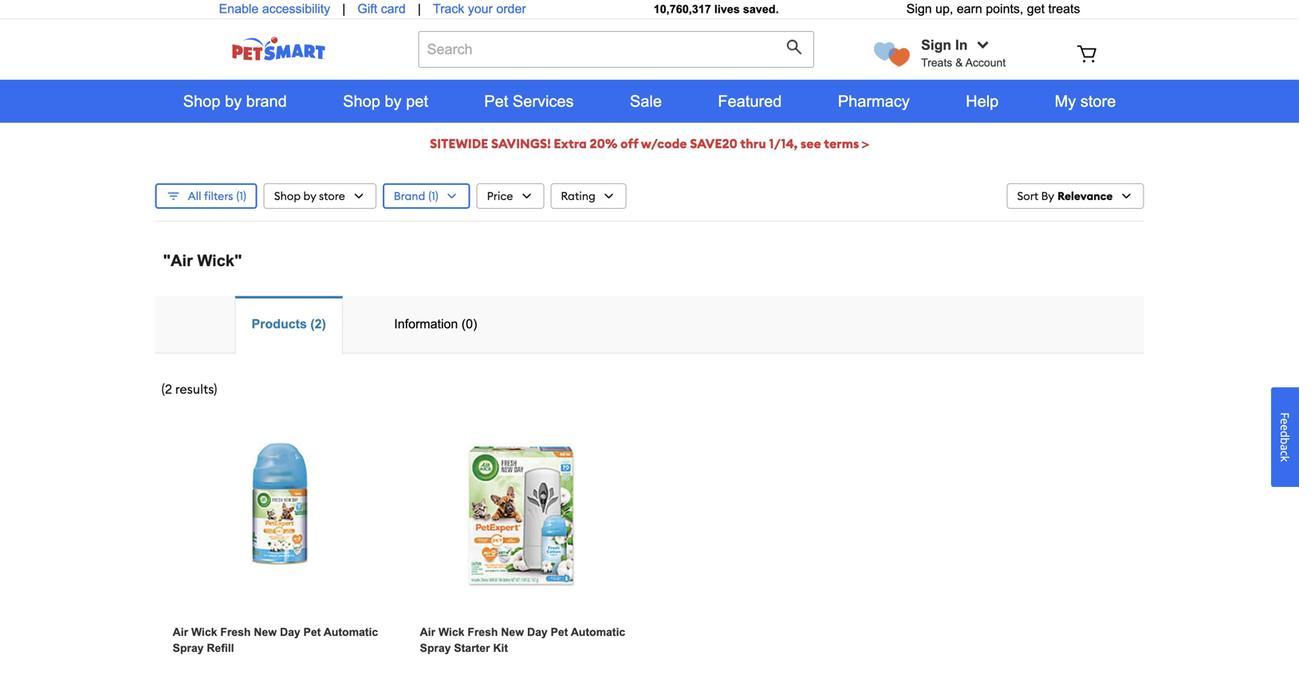 Task type: describe. For each thing, give the bounding box(es) containing it.
brand
[[394, 189, 425, 203]]

accessibility
[[262, 2, 330, 16]]

brand 1
[[394, 189, 435, 203]]

points,
[[986, 2, 1023, 16]]

automatic for air wick fresh new day pet automatic spray refill
[[324, 626, 378, 639]]

air wick fresh new day pet automatic spray refill
[[173, 626, 378, 655]]

treats
[[921, 57, 952, 69]]

sign up, earn points, get treats
[[906, 2, 1080, 16]]

fresh for starter
[[468, 626, 498, 639]]

2 1 from the left
[[432, 189, 435, 203]]

spray for air wick fresh new day pet automatic spray refill
[[173, 642, 204, 655]]

treats
[[1048, 2, 1080, 16]]

track
[[433, 2, 464, 16]]

f e e d b a c k button
[[1271, 388, 1299, 487]]

10,760,317
[[654, 3, 711, 16]]

your
[[468, 2, 493, 16]]

shop by brand
[[183, 93, 287, 110]]

products
[[252, 317, 307, 331]]

&
[[955, 57, 963, 69]]

1/14,
[[769, 136, 798, 152]]

1 1 from the left
[[240, 189, 243, 203]]

sign
[[921, 37, 951, 53]]

brand
[[246, 93, 287, 110]]

shop by brand link
[[155, 80, 315, 123]]

day for refill
[[280, 626, 300, 639]]

sitewide savings! extra 20% off w/code save20 thru 1/14, see terms > link
[[430, 136, 869, 152]]

by for brand
[[225, 93, 242, 110]]

up,
[[935, 2, 953, 16]]

air wick fresh new day pet automatic spray starter kit
[[420, 626, 625, 655]]

1 horizontal spatial store
[[1080, 93, 1116, 110]]

shop by store
[[274, 189, 345, 203]]

w/code
[[641, 136, 687, 152]]

earn
[[957, 2, 982, 16]]

sign
[[906, 2, 932, 16]]

help
[[966, 93, 999, 110]]

in
[[955, 37, 968, 53]]

featured link
[[690, 80, 810, 123]]

f
[[1278, 413, 1293, 419]]

1 | from the left
[[342, 2, 346, 16]]

air for air wick fresh new day pet automatic spray starter kit
[[420, 626, 435, 639]]

price button
[[477, 183, 544, 209]]

1 pet from the left
[[406, 93, 428, 110]]

gift
[[357, 2, 377, 16]]

help link
[[938, 80, 1027, 123]]

shop for shop by pet
[[343, 93, 380, 110]]

all filters 1
[[188, 189, 243, 203]]

enable
[[219, 2, 259, 16]]

starter
[[454, 642, 490, 655]]

>
[[862, 136, 869, 152]]

sale
[[630, 93, 662, 110]]

price
[[487, 189, 513, 203]]

savings!
[[491, 136, 551, 152]]

wick for starter
[[438, 626, 464, 639]]

"air wick"
[[163, 252, 242, 270]]

f e e d b a c k
[[1278, 413, 1293, 462]]

pet services link
[[456, 80, 602, 123]]

sort by relevance
[[1017, 189, 1113, 203]]

products (2) tab list
[[155, 296, 1144, 355]]

results)
[[175, 381, 217, 398]]

track your order link
[[433, 0, 526, 18]]

pet for air wick fresh new day pet automatic spray starter kit
[[551, 626, 568, 639]]

pet services
[[484, 93, 574, 110]]

see
[[801, 136, 821, 152]]

saved.
[[743, 3, 779, 16]]

save20
[[690, 136, 737, 152]]

lives
[[714, 3, 740, 16]]

10,760,317  lives saved.
[[654, 3, 779, 16]]

sign in
[[921, 37, 968, 53]]

products (2) link
[[252, 317, 326, 331]]

kit
[[493, 642, 508, 655]]

my store
[[1055, 93, 1116, 110]]

(2)
[[310, 317, 326, 331]]

air wick fresh new day pet automatic spray refill link
[[155, 397, 402, 675]]

enable accessibility link
[[219, 0, 330, 18]]

my store link
[[1027, 80, 1144, 123]]



Task type: locate. For each thing, give the bounding box(es) containing it.
2 air from the left
[[420, 626, 435, 639]]

fresh for refill
[[220, 626, 251, 639]]

1 right filters
[[240, 189, 243, 203]]

1 pet from the left
[[303, 626, 321, 639]]

by for pet
[[385, 93, 402, 110]]

spray inside "air wick fresh new day pet automatic spray refill"
[[173, 642, 204, 655]]

get
[[1027, 2, 1045, 16]]

rating button
[[551, 183, 627, 209]]

1 horizontal spatial fresh
[[468, 626, 498, 639]]

search text field
[[418, 31, 814, 68]]

1 shop from the left
[[183, 93, 220, 110]]

None search field
[[418, 31, 814, 84]]

sale link
[[602, 80, 690, 123]]

wick for refill
[[191, 626, 217, 639]]

e up the d
[[1278, 419, 1293, 425]]

pet for air wick fresh new day pet automatic spray refill
[[303, 626, 321, 639]]

2 pet from the left
[[551, 626, 568, 639]]

day for starter
[[527, 626, 548, 639]]

2 fresh from the left
[[468, 626, 498, 639]]

new for refill
[[254, 626, 277, 639]]

by
[[225, 93, 242, 110], [385, 93, 402, 110], [303, 189, 316, 203], [1041, 189, 1054, 203]]

pet
[[406, 93, 428, 110], [484, 93, 508, 110]]

1 automatic from the left
[[324, 626, 378, 639]]

None submit
[[786, 39, 806, 59]]

featured
[[718, 93, 782, 110]]

| right card
[[418, 2, 421, 16]]

services
[[513, 93, 574, 110]]

automatic inside "air wick fresh new day pet automatic spray refill"
[[324, 626, 378, 639]]

extra
[[554, 136, 587, 152]]

1 fresh from the left
[[220, 626, 251, 639]]

10,760,317  lives saved. link
[[654, 3, 779, 16]]

automatic for air wick fresh new day pet automatic spray starter kit
[[571, 626, 625, 639]]

air inside "air wick fresh new day pet automatic spray refill"
[[173, 626, 188, 639]]

2 shop from the left
[[343, 93, 380, 110]]

store right my
[[1080, 93, 1116, 110]]

1
[[240, 189, 243, 203], [432, 189, 435, 203]]

store inside button
[[319, 189, 345, 203]]

2 new from the left
[[501, 626, 524, 639]]

my
[[1055, 93, 1076, 110]]

2 spray from the left
[[420, 642, 451, 655]]

1 vertical spatial store
[[319, 189, 345, 203]]

by for store
[[303, 189, 316, 203]]

0 horizontal spatial 1
[[240, 189, 243, 203]]

track your order
[[433, 2, 526, 16]]

shop by pet link
[[315, 80, 456, 123]]

(2
[[161, 381, 172, 398]]

1 horizontal spatial day
[[527, 626, 548, 639]]

card
[[381, 2, 406, 16]]

fresh
[[220, 626, 251, 639], [468, 626, 498, 639]]

day inside "air wick fresh new day pet automatic spray refill"
[[280, 626, 300, 639]]

2 pet from the left
[[484, 93, 508, 110]]

1 horizontal spatial new
[[501, 626, 524, 639]]

fresh inside "air wick fresh new day pet automatic spray refill"
[[220, 626, 251, 639]]

thru
[[740, 136, 766, 152]]

day inside air wick fresh new day pet automatic spray starter kit
[[527, 626, 548, 639]]

2 e from the top
[[1278, 425, 1293, 431]]

1 horizontal spatial air
[[420, 626, 435, 639]]

e
[[1278, 419, 1293, 425], [1278, 425, 1293, 431]]

0 horizontal spatial |
[[342, 2, 346, 16]]

wick inside air wick fresh new day pet automatic spray starter kit
[[438, 626, 464, 639]]

spray left refill
[[173, 642, 204, 655]]

automatic inside air wick fresh new day pet automatic spray starter kit
[[571, 626, 625, 639]]

shop by pet
[[343, 93, 428, 110]]

products (2)
[[252, 317, 326, 331]]

by inside shop by brand "link"
[[225, 93, 242, 110]]

loyalty icon image
[[874, 42, 910, 67]]

1 horizontal spatial pet
[[484, 93, 508, 110]]

shop
[[183, 93, 220, 110], [343, 93, 380, 110]]

sitewide savings! extra 20% off w/code save20 thru 1/14, see terms >
[[430, 136, 869, 152]]

a
[[1278, 445, 1293, 451]]

c
[[1278, 451, 1293, 456]]

0 horizontal spatial wick
[[191, 626, 217, 639]]

gift card link
[[357, 0, 406, 18]]

refill
[[207, 642, 234, 655]]

0 horizontal spatial fresh
[[220, 626, 251, 639]]

1 wick from the left
[[191, 626, 217, 639]]

2 wick from the left
[[438, 626, 464, 639]]

0 horizontal spatial automatic
[[324, 626, 378, 639]]

shop by store button
[[264, 183, 376, 209]]

pet
[[303, 626, 321, 639], [551, 626, 568, 639]]

0 horizontal spatial new
[[254, 626, 277, 639]]

0 horizontal spatial pet
[[303, 626, 321, 639]]

|
[[342, 2, 346, 16], [418, 2, 421, 16]]

1 e from the top
[[1278, 419, 1293, 425]]

wick
[[191, 626, 217, 639], [438, 626, 464, 639]]

2 day from the left
[[527, 626, 548, 639]]

new inside air wick fresh new day pet automatic spray starter kit
[[501, 626, 524, 639]]

relevance
[[1058, 189, 1113, 203]]

store
[[1080, 93, 1116, 110], [319, 189, 345, 203]]

b
[[1278, 438, 1293, 445]]

by inside shop by pet link
[[385, 93, 402, 110]]

automatic
[[324, 626, 378, 639], [571, 626, 625, 639]]

0 horizontal spatial spray
[[173, 642, 204, 655]]

0 horizontal spatial day
[[280, 626, 300, 639]]

1 horizontal spatial spray
[[420, 642, 451, 655]]

| left gift on the top left of the page
[[342, 2, 346, 16]]

shop inside "link"
[[183, 93, 220, 110]]

0 horizontal spatial shop
[[183, 93, 220, 110]]

shop for shop by brand
[[183, 93, 220, 110]]

order
[[496, 2, 526, 16]]

new for starter
[[501, 626, 524, 639]]

new inside "air wick fresh new day pet automatic spray refill"
[[254, 626, 277, 639]]

spray for air wick fresh new day pet automatic spray starter kit
[[420, 642, 451, 655]]

enable accessibility
[[219, 2, 330, 16]]

1 horizontal spatial shop
[[343, 93, 380, 110]]

0 horizontal spatial store
[[319, 189, 345, 203]]

pet inside air wick fresh new day pet automatic spray starter kit
[[551, 626, 568, 639]]

terms
[[824, 136, 859, 152]]

wick"
[[197, 252, 242, 270]]

pharmacy
[[838, 93, 910, 110]]

wick up refill
[[191, 626, 217, 639]]

sort
[[1017, 189, 1039, 203]]

pet inside "air wick fresh new day pet automatic spray refill"
[[303, 626, 321, 639]]

fresh inside air wick fresh new day pet automatic spray starter kit
[[468, 626, 498, 639]]

air inside air wick fresh new day pet automatic spray starter kit
[[420, 626, 435, 639]]

1 horizontal spatial wick
[[438, 626, 464, 639]]

fresh up refill
[[220, 626, 251, 639]]

e down f
[[1278, 425, 1293, 431]]

store right shop on the top of page
[[319, 189, 345, 203]]

1 horizontal spatial |
[[418, 2, 421, 16]]

account
[[965, 57, 1006, 69]]

2 | from the left
[[418, 2, 421, 16]]

wick up 'starter'
[[438, 626, 464, 639]]

1 new from the left
[[254, 626, 277, 639]]

off
[[620, 136, 638, 152]]

wick inside "air wick fresh new day pet automatic spray refill"
[[191, 626, 217, 639]]

day
[[280, 626, 300, 639], [527, 626, 548, 639]]

rating
[[561, 189, 596, 203]]

spray inside air wick fresh new day pet automatic spray starter kit
[[420, 642, 451, 655]]

(2 results)
[[161, 381, 217, 398]]

0 horizontal spatial air
[[173, 626, 188, 639]]

by inside shop by store button
[[303, 189, 316, 203]]

spray left 'starter'
[[420, 642, 451, 655]]

shop
[[274, 189, 301, 203]]

2 automatic from the left
[[571, 626, 625, 639]]

"air
[[163, 252, 193, 270]]

spray
[[173, 642, 204, 655], [420, 642, 451, 655]]

air for air wick fresh new day pet automatic spray refill
[[173, 626, 188, 639]]

1 right brand
[[432, 189, 435, 203]]

1 horizontal spatial 1
[[432, 189, 435, 203]]

by for relevance
[[1041, 189, 1054, 203]]

fresh up 'starter'
[[468, 626, 498, 639]]

1 day from the left
[[280, 626, 300, 639]]

all
[[188, 189, 201, 203]]

0 horizontal spatial pet
[[406, 93, 428, 110]]

air
[[173, 626, 188, 639], [420, 626, 435, 639]]

air wick fresh new day pet automatic spray starter kit link
[[402, 397, 650, 675]]

treats & account
[[921, 57, 1006, 69]]

k
[[1278, 456, 1293, 462]]

1 air from the left
[[173, 626, 188, 639]]

petsmart image
[[203, 37, 354, 61]]

pharmacy link
[[810, 80, 938, 123]]

sitewide
[[430, 136, 488, 152]]

1 spray from the left
[[173, 642, 204, 655]]

filters
[[204, 189, 233, 203]]

d
[[1278, 431, 1293, 438]]

1 horizontal spatial automatic
[[571, 626, 625, 639]]

0 vertical spatial store
[[1080, 93, 1116, 110]]

20%
[[590, 136, 618, 152]]

new
[[254, 626, 277, 639], [501, 626, 524, 639]]

1 horizontal spatial pet
[[551, 626, 568, 639]]



Task type: vqa. For each thing, say whether or not it's contained in the screenshot.
PETSMART image
yes



